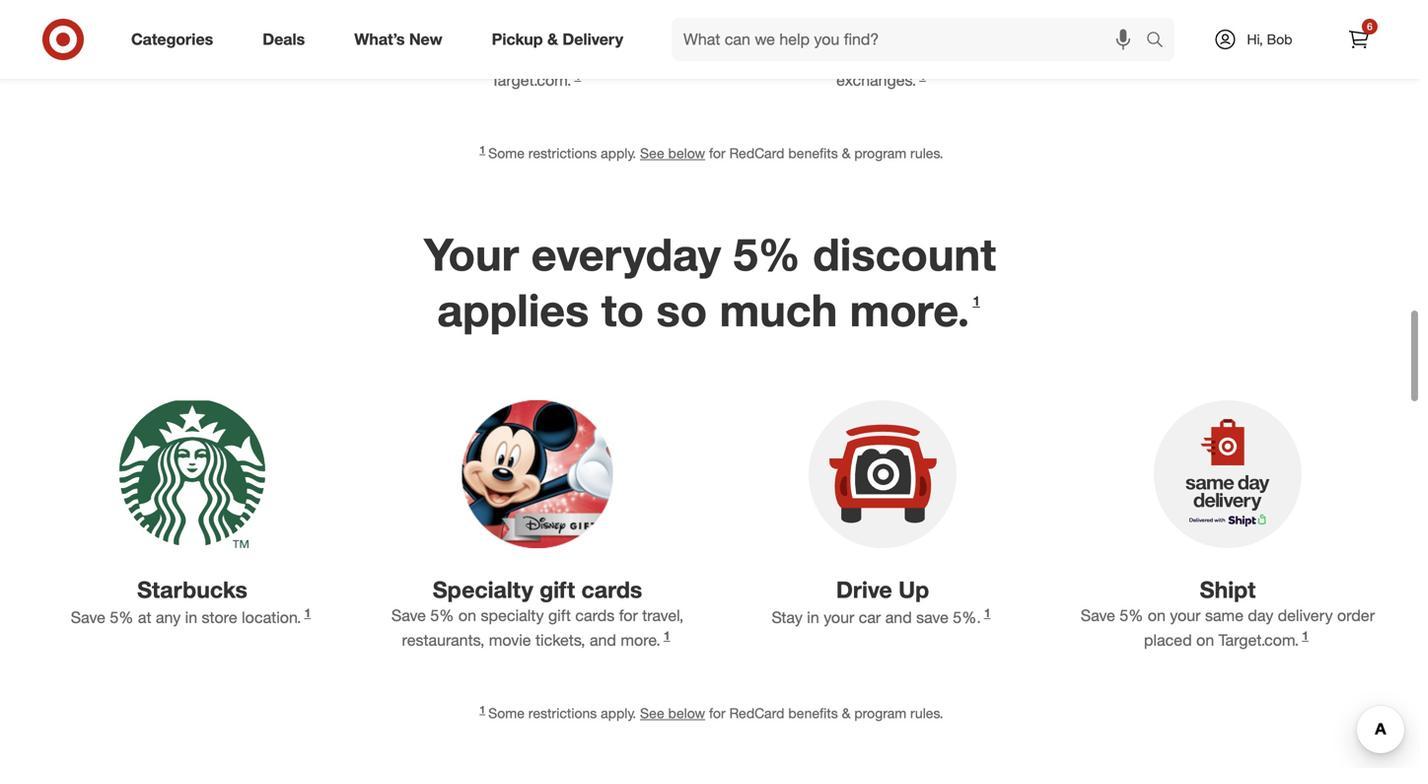Task type: vqa. For each thing, say whether or not it's contained in the screenshot.
5% inside Save 5% on specialty gift cards for travel, restaurants, movie tickets, and more.
yes



Task type: describe. For each thing, give the bounding box(es) containing it.
save inside starbucks save 5% at any in store location. 1
[[71, 608, 105, 627]]

2 vertical spatial &
[[842, 705, 851, 722]]

1 down delivery
[[1302, 628, 1309, 643]]

returns
[[932, 46, 982, 65]]

more to your door
[[440, 16, 634, 44]]

1 down the travel,
[[664, 628, 670, 643]]

your inside save 5% on your same day delivery order placed on target.com.
[[1170, 606, 1201, 625]]

for inside an additional 30 days for returns and exchanges.
[[909, 46, 928, 65]]

2 restrictions from the top
[[528, 705, 597, 722]]

1 see from the top
[[640, 145, 664, 162]]

delivery
[[1278, 606, 1333, 625]]

1 restrictions from the top
[[528, 145, 597, 162]]

deals link
[[246, 18, 330, 61]]

offers.
[[1298, 48, 1342, 67]]

store.
[[107, 48, 146, 67]]

what's
[[354, 30, 405, 49]]

1 link for an additional 30 days for returns and exchanges.
[[916, 68, 929, 89]]

2 below from the top
[[668, 705, 705, 722]]

1 link for stay in your car and save 5%.
[[981, 605, 994, 627]]

and inside an additional 30 days for returns and exchanges.
[[986, 46, 1013, 65]]

2 some from the top
[[488, 705, 525, 722]]

pickup & delivery
[[492, 30, 623, 49]]

target.com. inside save 5% on your same day delivery order placed on target.com.
[[1219, 630, 1299, 650]]

same
[[1205, 606, 1244, 625]]

5% off at target in store. online. every time. 1
[[90, 16, 292, 67]]

specialty gift cards
[[433, 576, 642, 604]]

5%.
[[953, 608, 981, 627]]

items for exclusives
[[1224, 48, 1263, 67]]

day
[[1248, 606, 1273, 625]]

in
[[90, 48, 103, 67]]

for inside the save 5% on specialty gift cards for travel, restaurants, movie tickets, and more.
[[619, 606, 638, 625]]

much
[[720, 283, 838, 337]]

time.
[[248, 48, 282, 67]]

additional
[[776, 46, 845, 65]]

more. inside the save 5% on specialty gift cards for travel, restaurants, movie tickets, and more.
[[621, 630, 661, 650]]

more inside the more exclusives including special items and offers. 1
[[1141, 16, 1197, 44]]

1 inside the more exclusives including special items and offers. 1
[[1345, 45, 1351, 60]]

and inside the more exclusives including special items and offers. 1
[[1267, 48, 1294, 67]]

applies
[[437, 283, 589, 337]]

location.
[[242, 608, 301, 627]]

discount
[[813, 227, 996, 281]]

1 benefits from the top
[[788, 145, 838, 162]]

6 link
[[1337, 18, 1381, 61]]

2 see from the top
[[640, 705, 664, 722]]

1 inside your everyday 5% discount applies to so much more. 1
[[973, 293, 980, 309]]

time
[[926, 16, 973, 44]]

30
[[849, 46, 867, 65]]

search
[[1137, 32, 1184, 51]]

car
[[859, 608, 881, 627]]

up
[[898, 576, 929, 604]]

1 rules. from the top
[[910, 145, 943, 162]]

deals
[[263, 30, 305, 49]]

1 vertical spatial &
[[842, 145, 851, 162]]

shipt logo image
[[1154, 401, 1302, 549]]

drive
[[836, 576, 892, 604]]

an additional 30 days for returns and exchanges.
[[752, 46, 1013, 89]]

new
[[409, 30, 442, 49]]

free
[[428, 46, 459, 65]]

placed
[[1144, 630, 1192, 650]]

1 link for save 5% on specialty gift cards for travel, restaurants, movie tickets, and more.
[[661, 628, 673, 650]]

save for shipt
[[1081, 606, 1115, 625]]

1 redcard from the top
[[729, 145, 784, 162]]

drive up logo image
[[809, 401, 957, 549]]

on down same
[[1196, 630, 1214, 650]]

days
[[871, 46, 905, 65]]

including
[[1101, 48, 1165, 67]]

starbucks
[[137, 576, 247, 604]]

1 apply. from the top
[[601, 145, 636, 162]]

on for specialty
[[458, 606, 476, 625]]

movie
[[489, 630, 531, 650]]

more for more return time
[[792, 16, 848, 44]]

save
[[916, 608, 949, 627]]

1 1 some restrictions apply. see below for redcard benefits & program rules. from the top
[[480, 143, 943, 162]]

hi, bob
[[1247, 31, 1292, 48]]

special
[[1170, 48, 1220, 67]]

more return time
[[792, 16, 973, 44]]

any
[[156, 608, 181, 627]]

2 benefits from the top
[[788, 705, 838, 722]]

starbucks save 5% at any in store location. 1
[[71, 576, 311, 627]]

bob
[[1267, 31, 1292, 48]]

items for shipping
[[590, 46, 629, 65]]

an
[[752, 46, 771, 65]]

travel,
[[642, 606, 684, 625]]

starbucks logo image
[[119, 401, 265, 549]]

1 inside 5% off at target in store. online. every time. 1
[[285, 45, 292, 60]]

at inside 5% off at target in store. online. every time. 1
[[183, 16, 204, 44]]

1 link for save 5% at any in store location.
[[301, 605, 314, 627]]



Task type: locate. For each thing, give the bounding box(es) containing it.
0 vertical spatial 1 some restrictions apply. see below for redcard benefits & program rules.
[[480, 143, 943, 162]]

gift up tickets,
[[548, 606, 571, 625]]

below
[[668, 145, 705, 162], [668, 705, 705, 722]]

1 vertical spatial below
[[668, 705, 705, 722]]

0 vertical spatial restrictions
[[528, 145, 597, 162]]

0 vertical spatial program
[[854, 145, 906, 162]]

restaurants,
[[402, 630, 484, 650]]

target.com.
[[491, 70, 571, 89], [1219, 630, 1299, 650]]

1 in from the left
[[185, 608, 197, 627]]

more for more to your door
[[440, 16, 496, 44]]

restrictions down tickets,
[[528, 705, 597, 722]]

5%
[[107, 16, 142, 44], [733, 227, 801, 281], [430, 606, 454, 625], [1120, 606, 1143, 625], [110, 608, 134, 627]]

0 vertical spatial benefits
[[788, 145, 838, 162]]

door
[[584, 16, 634, 44]]

1 link for free shipping on most items at target.com.
[[571, 68, 584, 89]]

and inside the save 5% on specialty gift cards for travel, restaurants, movie tickets, and more.
[[590, 630, 616, 650]]

1 inside starbucks save 5% at any in store location. 1
[[304, 605, 311, 620]]

gift up the save 5% on specialty gift cards for travel, restaurants, movie tickets, and more.
[[540, 576, 575, 604]]

to up shipping
[[502, 16, 524, 44]]

program down car
[[854, 705, 906, 722]]

0 vertical spatial redcard
[[729, 145, 784, 162]]

1 link right store
[[301, 605, 314, 627]]

in
[[185, 608, 197, 627], [807, 608, 819, 627]]

5% up much at the right of the page
[[733, 227, 801, 281]]

1 horizontal spatial to
[[601, 283, 644, 337]]

to inside your everyday 5% discount applies to so much more. 1
[[601, 283, 644, 337]]

at inside starbucks save 5% at any in store location. 1
[[138, 608, 151, 627]]

items
[[590, 46, 629, 65], [1224, 48, 1263, 67]]

1 horizontal spatial target.com.
[[1219, 630, 1299, 650]]

in right "stay"
[[807, 608, 819, 627]]

to down "everyday"
[[601, 283, 644, 337]]

program down exchanges.
[[854, 145, 906, 162]]

more
[[440, 16, 496, 44], [792, 16, 848, 44], [1141, 16, 1197, 44]]

2 vertical spatial at
[[138, 608, 151, 627]]

categories link
[[114, 18, 238, 61]]

3 more from the left
[[1141, 16, 1197, 44]]

1 link down most
[[571, 68, 584, 89]]

some down "free shipping on most items at target.com."
[[488, 145, 525, 162]]

1 down most
[[574, 68, 581, 83]]

some
[[488, 145, 525, 162], [488, 705, 525, 722]]

1 link down the travel,
[[661, 628, 673, 650]]

1 link
[[1342, 45, 1354, 67], [571, 68, 584, 89], [916, 68, 929, 89], [970, 293, 983, 316], [301, 605, 314, 627], [981, 605, 994, 627], [661, 628, 673, 650], [1299, 628, 1312, 650]]

off
[[148, 16, 176, 44]]

1 vertical spatial more.
[[621, 630, 661, 650]]

1 vertical spatial cards
[[575, 606, 615, 625]]

1 link right bob
[[1342, 45, 1354, 67]]

5% inside save 5% on your same day delivery order placed on target.com.
[[1120, 606, 1143, 625]]

1 horizontal spatial more.
[[850, 283, 970, 337]]

2 redcard from the top
[[729, 705, 784, 722]]

1 down what can we help you find? suggestions appear below 'search box'
[[919, 68, 926, 83]]

on down more to your door
[[528, 46, 546, 65]]

0 horizontal spatial more.
[[621, 630, 661, 650]]

every
[[204, 48, 244, 67]]

on
[[528, 46, 546, 65], [458, 606, 476, 625], [1148, 606, 1166, 625], [1196, 630, 1214, 650]]

what's new
[[354, 30, 442, 49]]

and right the hi,
[[1267, 48, 1294, 67]]

and
[[986, 46, 1013, 65], [1267, 48, 1294, 67], [885, 608, 912, 627], [590, 630, 616, 650]]

1 horizontal spatial items
[[1224, 48, 1263, 67]]

1 vertical spatial target.com.
[[1219, 630, 1299, 650]]

0 horizontal spatial items
[[590, 46, 629, 65]]

order
[[1337, 606, 1375, 625]]

search button
[[1137, 18, 1184, 65]]

cards
[[581, 576, 642, 604], [575, 606, 615, 625]]

1 vertical spatial redcard
[[729, 705, 784, 722]]

save inside save 5% on your same day delivery order placed on target.com.
[[1081, 606, 1115, 625]]

save for specialty gift cards
[[391, 606, 426, 625]]

1 vertical spatial apply.
[[601, 705, 636, 722]]

1 link right save
[[981, 605, 994, 627]]

target
[[210, 16, 277, 44]]

your up most
[[531, 16, 578, 44]]

2 horizontal spatial at
[[633, 46, 647, 65]]

some down movie
[[488, 705, 525, 722]]

5% left same
[[1120, 606, 1143, 625]]

1 down discount
[[973, 293, 980, 309]]

and right tickets,
[[590, 630, 616, 650]]

more. down discount
[[850, 283, 970, 337]]

your
[[531, 16, 578, 44], [1170, 606, 1201, 625], [824, 608, 854, 627]]

1 right offers.
[[1345, 45, 1351, 60]]

more up special
[[1141, 16, 1197, 44]]

at right off
[[183, 16, 204, 44]]

shipt
[[1200, 576, 1256, 604]]

save inside the save 5% on specialty gift cards for travel, restaurants, movie tickets, and more.
[[391, 606, 426, 625]]

1 horizontal spatial your
[[824, 608, 854, 627]]

1 down restaurants,
[[480, 703, 485, 716]]

1 vertical spatial some
[[488, 705, 525, 722]]

items inside the more exclusives including special items and offers. 1
[[1224, 48, 1263, 67]]

more up additional
[[792, 16, 848, 44]]

your up the placed
[[1170, 606, 1201, 625]]

more. inside your everyday 5% discount applies to so much more. 1
[[850, 283, 970, 337]]

1 link for save 5% on your same day delivery order placed on target.com.
[[1299, 628, 1312, 650]]

1 vertical spatial rules.
[[910, 705, 943, 722]]

at inside "free shipping on most items at target.com."
[[633, 46, 647, 65]]

1 some from the top
[[488, 145, 525, 162]]

5% inside the save 5% on specialty gift cards for travel, restaurants, movie tickets, and more.
[[430, 606, 454, 625]]

specialty
[[433, 576, 533, 604]]

2 horizontal spatial your
[[1170, 606, 1201, 625]]

1 horizontal spatial save
[[391, 606, 426, 625]]

0 vertical spatial gift
[[540, 576, 575, 604]]

on inside "free shipping on most items at target.com."
[[528, 46, 546, 65]]

more exclusives including special items and offers. 1
[[1101, 16, 1351, 67]]

What can we help you find? suggestions appear below search field
[[672, 18, 1151, 61]]

2 apply. from the top
[[601, 705, 636, 722]]

categories
[[131, 30, 213, 49]]

rules.
[[910, 145, 943, 162], [910, 705, 943, 722]]

at left any
[[138, 608, 151, 627]]

in inside drive up stay in your car and save 5%. 1
[[807, 608, 819, 627]]

1 right time.
[[285, 45, 292, 60]]

at down door
[[633, 46, 647, 65]]

1 down shipping
[[480, 143, 485, 156]]

1 vertical spatial 1 some restrictions apply. see below for redcard benefits & program rules.
[[480, 703, 943, 722]]

1 inside drive up stay in your car and save 5%. 1
[[984, 605, 991, 620]]

5% inside 5% off at target in store. online. every time. 1
[[107, 16, 142, 44]]

1 link down what can we help you find? suggestions appear below 'search box'
[[916, 68, 929, 89]]

delivery
[[563, 30, 623, 49]]

1 some restrictions apply. see below for redcard benefits & program rules.
[[480, 143, 943, 162], [480, 703, 943, 722]]

6
[[1367, 20, 1373, 33]]

0 vertical spatial some
[[488, 145, 525, 162]]

target.com. inside "free shipping on most items at target.com."
[[491, 70, 571, 89]]

1 vertical spatial program
[[854, 705, 906, 722]]

items down exclusives
[[1224, 48, 1263, 67]]

shipping
[[464, 46, 524, 65]]

2 horizontal spatial save
[[1081, 606, 1115, 625]]

5% inside your everyday 5% discount applies to so much more. 1
[[733, 227, 801, 281]]

items inside "free shipping on most items at target.com."
[[590, 46, 629, 65]]

apply.
[[601, 145, 636, 162], [601, 705, 636, 722]]

on up the placed
[[1148, 606, 1166, 625]]

on inside the save 5% on specialty gift cards for travel, restaurants, movie tickets, and more.
[[458, 606, 476, 625]]

your inside drive up stay in your car and save 5%. 1
[[824, 608, 854, 627]]

see
[[640, 145, 664, 162], [640, 705, 664, 722]]

in right any
[[185, 608, 197, 627]]

5% inside starbucks save 5% at any in store location. 1
[[110, 608, 134, 627]]

1 link for including special items and offers.
[[1342, 45, 1354, 67]]

1 horizontal spatial at
[[183, 16, 204, 44]]

restrictions down "free shipping on most items at target.com."
[[528, 145, 597, 162]]

on down specialty
[[458, 606, 476, 625]]

and right car
[[885, 608, 912, 627]]

in inside starbucks save 5% at any in store location. 1
[[185, 608, 197, 627]]

store
[[202, 608, 237, 627]]

0 vertical spatial cards
[[581, 576, 642, 604]]

stay
[[772, 608, 803, 627]]

your left car
[[824, 608, 854, 627]]

2 1 some restrictions apply. see below for redcard benefits & program rules. from the top
[[480, 703, 943, 722]]

hi,
[[1247, 31, 1263, 48]]

0 horizontal spatial your
[[531, 16, 578, 44]]

for
[[909, 46, 928, 65], [709, 145, 726, 162], [619, 606, 638, 625], [709, 705, 726, 722]]

and right returns
[[986, 46, 1013, 65]]

1
[[285, 45, 292, 60], [1345, 45, 1351, 60], [574, 68, 581, 83], [919, 68, 926, 83], [480, 143, 485, 156], [973, 293, 980, 309], [304, 605, 311, 620], [984, 605, 991, 620], [664, 628, 670, 643], [1302, 628, 1309, 643], [480, 703, 485, 716]]

to
[[502, 16, 524, 44], [601, 283, 644, 337]]

restrictions
[[528, 145, 597, 162], [528, 705, 597, 722]]

1 more from the left
[[440, 16, 496, 44]]

1 horizontal spatial in
[[807, 608, 819, 627]]

2 rules. from the top
[[910, 705, 943, 722]]

on for most
[[528, 46, 546, 65]]

5% up restaurants,
[[430, 606, 454, 625]]

0 horizontal spatial more
[[440, 16, 496, 44]]

0 horizontal spatial at
[[138, 608, 151, 627]]

and inside drive up stay in your car and save 5%. 1
[[885, 608, 912, 627]]

program
[[854, 145, 906, 162], [854, 705, 906, 722]]

1 below from the top
[[668, 145, 705, 162]]

0 horizontal spatial target.com.
[[491, 70, 571, 89]]

everyday
[[531, 227, 721, 281]]

0 vertical spatial to
[[502, 16, 524, 44]]

target.com. down day
[[1219, 630, 1299, 650]]

cards up the travel,
[[581, 576, 642, 604]]

tickets,
[[536, 630, 585, 650]]

pickup & delivery link
[[475, 18, 648, 61]]

save 5% on your same day delivery order placed on target.com.
[[1081, 606, 1375, 650]]

rules. down save
[[910, 705, 943, 722]]

0 vertical spatial more.
[[850, 283, 970, 337]]

online.
[[151, 48, 200, 67]]

2 program from the top
[[854, 705, 906, 722]]

your everyday 5% discount applies to so much more. 1
[[424, 227, 996, 337]]

0 vertical spatial at
[[183, 16, 204, 44]]

redcard
[[729, 145, 784, 162], [729, 705, 784, 722]]

drive up stay in your car and save 5%. 1
[[772, 576, 991, 627]]

on for your
[[1148, 606, 1166, 625]]

0 vertical spatial &
[[547, 30, 558, 49]]

1 link down discount
[[970, 293, 983, 316]]

cards up tickets,
[[575, 606, 615, 625]]

your
[[424, 227, 519, 281]]

gift inside the save 5% on specialty gift cards for travel, restaurants, movie tickets, and more.
[[548, 606, 571, 625]]

1 horizontal spatial more
[[792, 16, 848, 44]]

return
[[854, 16, 920, 44]]

0 vertical spatial see
[[640, 145, 664, 162]]

so
[[656, 283, 707, 337]]

1 right location.
[[304, 605, 311, 620]]

1 link down delivery
[[1299, 628, 1312, 650]]

free shipping on most items at target.com.
[[428, 46, 647, 89]]

1 vertical spatial see
[[640, 705, 664, 722]]

exclusives
[[1203, 16, 1314, 44]]

target.com. down pickup
[[491, 70, 571, 89]]

1 vertical spatial gift
[[548, 606, 571, 625]]

0 vertical spatial rules.
[[910, 145, 943, 162]]

save
[[391, 606, 426, 625], [1081, 606, 1115, 625], [71, 608, 105, 627]]

more.
[[850, 283, 970, 337], [621, 630, 661, 650]]

most
[[551, 46, 586, 65]]

specialty
[[481, 606, 544, 625]]

exchanges.
[[836, 70, 916, 89]]

&
[[547, 30, 558, 49], [842, 145, 851, 162], [842, 705, 851, 722]]

at
[[183, 16, 204, 44], [633, 46, 647, 65], [138, 608, 151, 627]]

0 horizontal spatial save
[[71, 608, 105, 627]]

0 horizontal spatial in
[[185, 608, 197, 627]]

2 more from the left
[[792, 16, 848, 44]]

1 program from the top
[[854, 145, 906, 162]]

what's new link
[[338, 18, 467, 61]]

rules. down exchanges.
[[910, 145, 943, 162]]

5% up store.
[[107, 16, 142, 44]]

5% left any
[[110, 608, 134, 627]]

1 vertical spatial restrictions
[[528, 705, 597, 722]]

1 right 5%.
[[984, 605, 991, 620]]

0 horizontal spatial to
[[502, 16, 524, 44]]

0 vertical spatial apply.
[[601, 145, 636, 162]]

more up free on the top of page
[[440, 16, 496, 44]]

cards inside the save 5% on specialty gift cards for travel, restaurants, movie tickets, and more.
[[575, 606, 615, 625]]

pickup
[[492, 30, 543, 49]]

gift cards icon image
[[462, 401, 613, 549]]

save 5% on specialty gift cards for travel, restaurants, movie tickets, and more.
[[391, 606, 684, 650]]

more. down the travel,
[[621, 630, 661, 650]]

0 vertical spatial target.com.
[[491, 70, 571, 89]]

1 vertical spatial benefits
[[788, 705, 838, 722]]

2 in from the left
[[807, 608, 819, 627]]

1 vertical spatial at
[[633, 46, 647, 65]]

1 vertical spatial to
[[601, 283, 644, 337]]

0 vertical spatial below
[[668, 145, 705, 162]]

2 horizontal spatial more
[[1141, 16, 1197, 44]]

items down door
[[590, 46, 629, 65]]



